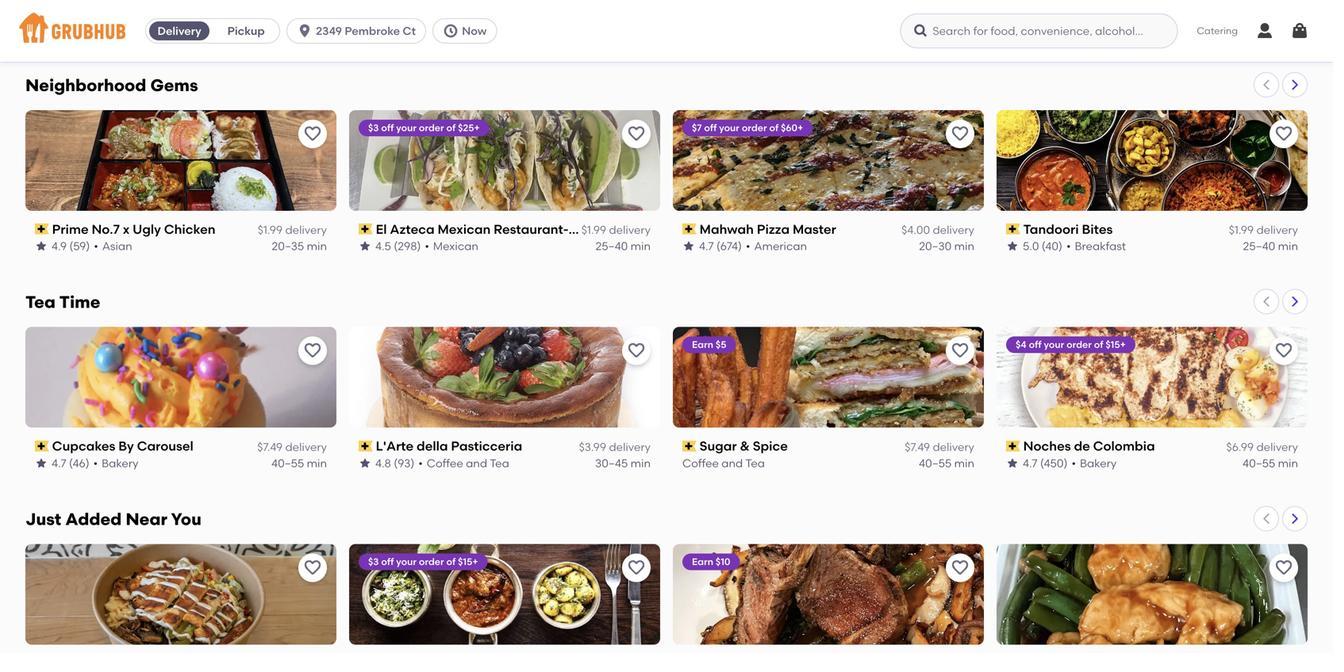 Task type: vqa. For each thing, say whether or not it's contained in the screenshot.
the bottom American
yes



Task type: locate. For each thing, give the bounding box(es) containing it.
1 $1.99 from the left
[[258, 223, 283, 237]]

0 horizontal spatial $15+
[[458, 557, 478, 568]]

1 caret left icon image from the top
[[1260, 78, 1273, 91]]

by
[[118, 439, 134, 455]]

$2.49
[[256, 6, 283, 20]]

• right (59)
[[94, 240, 98, 253]]

earn left $5
[[692, 339, 714, 351]]

4.7
[[699, 240, 714, 253], [52, 457, 66, 470], [1023, 457, 1038, 470]]

30–45
[[595, 457, 628, 470]]

4.5 (298)
[[375, 240, 421, 253]]

of for master
[[769, 122, 779, 134]]

5.0 (50)
[[375, 22, 415, 36]]

subscription pass image left sugar
[[683, 441, 697, 452]]

save this restaurant image
[[951, 124, 970, 143], [1275, 342, 1294, 361], [303, 559, 322, 578], [951, 559, 970, 578]]

delivery for noches de colombia
[[1257, 441, 1298, 454]]

star icon image left the 4.9
[[35, 240, 48, 253]]

2 caret right icon image from the top
[[1289, 296, 1302, 308]]

• bakery down cupcakes by carousel
[[93, 457, 138, 470]]

tea time
[[25, 293, 100, 313]]

1 horizontal spatial tea
[[490, 457, 509, 470]]

2 and from the left
[[722, 457, 743, 470]]

subscription pass image left mahwah pizza master
[[683, 224, 697, 235]]

0 vertical spatial $15+
[[1106, 339, 1126, 351]]

Search for food, convenience, alcohol... search field
[[900, 13, 1178, 48]]

svg image inside 2349 pembroke ct button
[[297, 23, 313, 39]]

near
[[126, 510, 167, 530]]

1 $1.99 delivery from the left
[[258, 223, 327, 237]]

1 vertical spatial mexican
[[433, 240, 479, 253]]

$3.99
[[579, 441, 606, 454]]

bakery
[[102, 457, 138, 470], [1080, 457, 1117, 470]]

• bowls
[[419, 22, 459, 36]]

1 horizontal spatial coffee
[[683, 457, 719, 470]]

1 bakery from the left
[[102, 457, 138, 470]]

081 cafe logo image
[[673, 545, 984, 646]]

• american
[[102, 22, 163, 36], [746, 240, 807, 253]]

1 horizontal spatial asian
[[1080, 22, 1110, 36]]

40–55 for cupcakes by carousel
[[271, 457, 304, 470]]

$7.49
[[905, 6, 930, 20], [257, 441, 283, 454], [905, 441, 930, 454]]

min for sugar & spice
[[955, 457, 975, 470]]

save this restaurant image for $7 off your order of $60+
[[951, 124, 970, 143]]

mexican down el azteca mexican restaurant-mahwah
[[433, 240, 479, 253]]

el
[[376, 222, 387, 237]]

star icon image left 4.7 (46)
[[35, 457, 48, 470]]

just left added at the bottom of page
[[25, 510, 61, 530]]

5.0 for no 1 sushi
[[1023, 22, 1039, 36]]

1 caret right icon image from the top
[[1289, 78, 1302, 91]]

(673)
[[1042, 22, 1068, 36]]

ugly
[[133, 222, 161, 237]]

0 horizontal spatial $1.99 delivery
[[258, 223, 327, 237]]

sugar
[[700, 439, 737, 455]]

asian down x
[[102, 240, 132, 253]]

• down guys
[[102, 22, 106, 36]]

noches de colombia
[[1024, 439, 1155, 455]]

0 vertical spatial $3
[[368, 122, 379, 134]]

1 vertical spatial american
[[754, 240, 807, 253]]

1 vertical spatial $3
[[368, 557, 379, 568]]

25–40 min for tandoori bites
[[1243, 240, 1298, 253]]

1 horizontal spatial • american
[[746, 240, 807, 253]]

subscription pass image left l'arte
[[359, 441, 373, 452]]

2 $3 from the top
[[368, 557, 379, 568]]

• american down pizza
[[746, 240, 807, 253]]

• bakery down noches de colombia
[[1072, 457, 1117, 470]]

tea down &
[[746, 457, 765, 470]]

0 vertical spatial • asian
[[1072, 22, 1110, 36]]

0 horizontal spatial $7.49 delivery
[[257, 441, 327, 454]]

$7.49 for sugar & spice
[[905, 441, 930, 454]]

2 caret left icon image from the top
[[1260, 296, 1273, 308]]

• right (298)
[[425, 240, 429, 253]]

prime no.7 x ugly chicken logo image
[[25, 110, 337, 211]]

$15+
[[1106, 339, 1126, 351], [458, 557, 478, 568]]

5.0 for $1.99 delivery
[[1023, 240, 1039, 253]]

0 horizontal spatial 25–40
[[272, 22, 304, 36]]

subscription pass image for no 1 sushi
[[1006, 6, 1020, 18]]

2 $1.99 from the left
[[582, 223, 606, 237]]

• right the (93) on the bottom left
[[418, 457, 423, 470]]

subscription pass image left prime
[[35, 224, 49, 235]]

off for mahwah
[[704, 122, 717, 134]]

min for prime no.7 x ugly chicken
[[307, 240, 327, 253]]

2 vertical spatial caret left icon image
[[1260, 513, 1273, 526]]

2 horizontal spatial 4.7
[[1023, 457, 1038, 470]]

$7 off your order of $60+
[[692, 122, 803, 134]]

0 horizontal spatial 4.7
[[52, 457, 66, 470]]

2 40–55 min from the left
[[919, 457, 975, 470]]

asian
[[1080, 22, 1110, 36], [102, 240, 132, 253]]

• for five guys
[[102, 22, 106, 36]]

min for mahwah pizza master
[[955, 240, 975, 253]]

caret right icon image
[[1289, 78, 1302, 91], [1289, 296, 1302, 308], [1289, 513, 1302, 526]]

1 horizontal spatial bakery
[[1080, 457, 1117, 470]]

$7.49 inside $7.49 delivery 40–55 min
[[905, 6, 930, 20]]

save this restaurant image for $4 off your order of $15+
[[1275, 342, 1294, 361]]

earn for just added near you
[[692, 557, 714, 568]]

20–30 min
[[919, 240, 975, 253]]

coffee down l'arte della pasticceria
[[427, 457, 463, 470]]

0 horizontal spatial • american
[[102, 22, 163, 36]]

coffee and tea
[[683, 457, 765, 470]]

• for el azteca mexican restaurant-mahwah
[[425, 240, 429, 253]]

40–55 min
[[271, 457, 327, 470], [919, 457, 975, 470], [1243, 457, 1298, 470]]

25–40 min
[[272, 22, 327, 36], [596, 240, 651, 253], [1243, 240, 1298, 253]]

• american down guys
[[102, 22, 163, 36]]

2 horizontal spatial subscription pass image
[[1006, 6, 1020, 18]]

5.0 (673)
[[1023, 22, 1068, 36]]

2 horizontal spatial 40–55 min
[[1243, 457, 1298, 470]]

1 horizontal spatial $1.99
[[582, 223, 606, 237]]

bakery for de
[[1080, 457, 1117, 470]]

1 horizontal spatial and
[[722, 457, 743, 470]]

&
[[740, 439, 750, 455]]

tea left 'time'
[[25, 293, 56, 313]]

american for guys
[[110, 22, 163, 36]]

bakery down cupcakes by carousel
[[102, 457, 138, 470]]

gems
[[150, 75, 198, 95]]

$1.99
[[258, 223, 283, 237], [582, 223, 606, 237], [1229, 223, 1254, 237]]

(298)
[[394, 240, 421, 253]]

star icon image left 5.0 (40)
[[1006, 240, 1019, 253]]

0 horizontal spatial 25–40 min
[[272, 22, 327, 36]]

1 horizontal spatial • asian
[[1072, 22, 1110, 36]]

star icon image
[[35, 23, 48, 35], [359, 23, 371, 35], [1006, 23, 1019, 35], [35, 240, 48, 253], [359, 240, 371, 253], [683, 240, 695, 253], [1006, 240, 1019, 253], [35, 457, 48, 470], [359, 457, 371, 470], [1006, 457, 1019, 470]]

sushi
[[1053, 4, 1086, 20]]

star icon image left 5.0 (673)
[[1006, 23, 1019, 35]]

caret left icon image for just added near you
[[1260, 513, 1273, 526]]

0 horizontal spatial american
[[110, 22, 163, 36]]

• right (40)
[[1067, 240, 1071, 253]]

earn left $10
[[692, 557, 714, 568]]

star icon image left 4.8
[[359, 457, 371, 470]]

ting ho logo image
[[997, 545, 1308, 646]]

25–40
[[272, 22, 304, 36], [596, 240, 628, 253], [1243, 240, 1276, 253]]

and down the sugar & spice
[[722, 457, 743, 470]]

1 vertical spatial $15+
[[458, 557, 478, 568]]

1 horizontal spatial $1.99 delivery
[[582, 223, 651, 237]]

2 horizontal spatial tea
[[746, 457, 765, 470]]

•
[[102, 22, 106, 36], [419, 22, 424, 36], [1072, 22, 1076, 36], [94, 240, 98, 253], [425, 240, 429, 253], [746, 240, 750, 253], [1067, 240, 1071, 253], [93, 457, 98, 470], [418, 457, 423, 470], [1072, 457, 1076, 470]]

caret left icon image
[[1260, 78, 1273, 91], [1260, 296, 1273, 308], [1260, 513, 1273, 526]]

subscription pass image left noches
[[1006, 441, 1020, 452]]

1 • bakery from the left
[[93, 457, 138, 470]]

2 bakery from the left
[[1080, 457, 1117, 470]]

subscription pass image left no
[[1006, 6, 1020, 18]]

0 vertical spatial earn
[[692, 339, 714, 351]]

• for noches de colombia
[[1072, 457, 1076, 470]]

25–40 for five guys
[[272, 22, 304, 36]]

salad
[[406, 4, 442, 20]]

caret right icon image for just added near you
[[1289, 513, 1302, 526]]

30–45 min
[[595, 457, 651, 470]]

40–55 inside $7.49 delivery 40–55 min
[[919, 22, 952, 36]]

2 horizontal spatial 25–40
[[1243, 240, 1276, 253]]

pickup button
[[213, 18, 279, 44]]

1 vertical spatial just
[[25, 510, 61, 530]]

bakery down noches de colombia
[[1080, 457, 1117, 470]]

• right (674)
[[746, 240, 750, 253]]

subscription pass image left tandoori
[[1006, 224, 1020, 235]]

4.7 left (450) at the right of the page
[[1023, 457, 1038, 470]]

just
[[376, 4, 403, 20], [25, 510, 61, 530]]

4.7 left (46)
[[52, 457, 66, 470]]

subscription pass image
[[35, 6, 49, 18], [359, 6, 373, 18], [683, 224, 697, 235], [1006, 224, 1020, 235], [35, 441, 49, 452], [359, 441, 373, 452], [683, 441, 697, 452], [1006, 441, 1020, 452]]

20–30
[[919, 240, 952, 253]]

$1.99 for chicken
[[258, 223, 283, 237]]

• for cupcakes by carousel
[[93, 457, 98, 470]]

20–35 min
[[272, 240, 327, 253]]

1 and from the left
[[466, 457, 487, 470]]

five guys
[[52, 4, 112, 20]]

2 $1.99 delivery from the left
[[582, 223, 651, 237]]

svg image
[[1256, 21, 1275, 40], [1291, 21, 1310, 40], [297, 23, 313, 39], [913, 23, 929, 39]]

breakfast
[[1075, 240, 1126, 253]]

1 40–55 min from the left
[[271, 457, 327, 470]]

1 vertical spatial caret right icon image
[[1289, 296, 1302, 308]]

1 horizontal spatial 25–40 min
[[596, 240, 651, 253]]

0 horizontal spatial asian
[[102, 240, 132, 253]]

• asian down no.7 on the top of page
[[94, 240, 132, 253]]

5.0 down no
[[1023, 22, 1039, 36]]

0 horizontal spatial bakery
[[102, 457, 138, 470]]

order for pizza
[[742, 122, 767, 134]]

subscription pass image inside "no 1 sushi" link
[[1006, 6, 1020, 18]]

master
[[793, 222, 836, 237]]

delivery for el azteca mexican restaurant-mahwah
[[609, 223, 651, 237]]

0 vertical spatial just
[[376, 4, 403, 20]]

subscription pass image for five guys
[[35, 6, 49, 18]]

0 horizontal spatial mahwah
[[569, 222, 623, 237]]

star icon image left the 5.0 (268)
[[35, 23, 48, 35]]

0 vertical spatial asian
[[1080, 22, 1110, 36]]

$7.49 delivery
[[257, 441, 327, 454], [905, 441, 975, 454]]

five
[[52, 4, 77, 20]]

(46)
[[69, 457, 89, 470]]

1 $3 from the top
[[368, 122, 379, 134]]

caret right icon image for tea time
[[1289, 296, 1302, 308]]

40–55 for sugar & spice
[[919, 457, 952, 470]]

3 caret right icon image from the top
[[1289, 513, 1302, 526]]

1 earn from the top
[[692, 339, 714, 351]]

star icon image left 4.7 (674)
[[683, 240, 695, 253]]

• for mahwah pizza master
[[746, 240, 750, 253]]

• for prime no.7 x ugly chicken
[[94, 240, 98, 253]]

subscription pass image for cupcakes by carousel
[[35, 441, 49, 452]]

0 vertical spatial caret right icon image
[[1289, 78, 1302, 91]]

0 horizontal spatial and
[[466, 457, 487, 470]]

0 horizontal spatial • asian
[[94, 240, 132, 253]]

and
[[466, 457, 487, 470], [722, 457, 743, 470]]

coffee down sugar
[[683, 457, 719, 470]]

subscription pass image for el azteca mexican restaurant-mahwah
[[359, 224, 373, 235]]

5.0 for $2.49 delivery
[[52, 22, 68, 36]]

0 horizontal spatial tea
[[25, 293, 56, 313]]

3 caret left icon image from the top
[[1260, 513, 1273, 526]]

• breakfast
[[1067, 240, 1126, 253]]

2 • bakery from the left
[[1072, 457, 1117, 470]]

0 horizontal spatial just
[[25, 510, 61, 530]]

$3.99 delivery
[[579, 441, 651, 454]]

subscription pass image up 2349 pembroke ct in the left of the page
[[359, 6, 373, 18]]

1 $7.49 delivery from the left
[[257, 441, 327, 454]]

and down pasticceria
[[466, 457, 487, 470]]

delivery for tandoori bites
[[1257, 223, 1298, 237]]

order for de
[[1067, 339, 1092, 351]]

1 horizontal spatial american
[[754, 240, 807, 253]]

25–40 for el azteca mexican restaurant-mahwah
[[596, 240, 628, 253]]

0 vertical spatial caret left icon image
[[1260, 78, 1273, 91]]

1 horizontal spatial $15+
[[1106, 339, 1126, 351]]

• bakery
[[93, 457, 138, 470], [1072, 457, 1117, 470]]

subscription pass image left cupcakes
[[35, 441, 49, 452]]

colombia
[[1093, 439, 1155, 455]]

2 earn from the top
[[692, 557, 714, 568]]

subscription pass image left five
[[35, 6, 49, 18]]

4.7 left (674)
[[699, 240, 714, 253]]

1 vertical spatial • american
[[746, 240, 807, 253]]

save this restaurant image
[[303, 124, 322, 143], [627, 124, 646, 143], [1275, 124, 1294, 143], [303, 342, 322, 361], [627, 342, 646, 361], [951, 342, 970, 361], [627, 559, 646, 578], [1275, 559, 1294, 578]]

0 horizontal spatial coffee
[[427, 457, 463, 470]]

2 horizontal spatial $1.99 delivery
[[1229, 223, 1298, 237]]

1 horizontal spatial $7.49 delivery
[[905, 441, 975, 454]]

american down guys
[[110, 22, 163, 36]]

$3 for neighborhood gems
[[368, 122, 379, 134]]

2 horizontal spatial $1.99
[[1229, 223, 1254, 237]]

4.7 for noches de colombia
[[1023, 457, 1038, 470]]

main navigation navigation
[[0, 0, 1333, 62]]

2 $7.49 delivery from the left
[[905, 441, 975, 454]]

$5
[[716, 339, 727, 351]]

3 $1.99 from the left
[[1229, 223, 1254, 237]]

2 vertical spatial caret right icon image
[[1289, 513, 1302, 526]]

mahwah
[[569, 222, 623, 237], [700, 222, 754, 237]]

0 horizontal spatial 40–55 min
[[271, 457, 327, 470]]

star icon image left 4.7 (450)
[[1006, 457, 1019, 470]]

1 vertical spatial asian
[[102, 240, 132, 253]]

$1.99 delivery
[[258, 223, 327, 237], [582, 223, 651, 237], [1229, 223, 1298, 237]]

subscription pass image inside just salad link
[[359, 6, 373, 18]]

• asian down 'sushi'
[[1072, 22, 1110, 36]]

asian down 'sushi'
[[1080, 22, 1110, 36]]

0 horizontal spatial $1.99
[[258, 223, 283, 237]]

min inside $7.49 delivery 40–55 min
[[955, 22, 975, 36]]

american down pizza
[[754, 240, 807, 253]]

mahwah pizza master logo image
[[673, 110, 984, 211]]

5.0 down five
[[52, 22, 68, 36]]

1 horizontal spatial just
[[376, 4, 403, 20]]

delivery button
[[146, 18, 213, 44]]

5.0 left (40)
[[1023, 240, 1039, 253]]

star icon image for noches de colombia
[[1006, 457, 1019, 470]]

1 horizontal spatial • bakery
[[1072, 457, 1117, 470]]

0 horizontal spatial subscription pass image
[[35, 224, 49, 235]]

earn
[[692, 339, 714, 351], [692, 557, 714, 568]]

neighborhood gems
[[25, 75, 198, 95]]

• asian for $1.99 delivery
[[94, 240, 132, 253]]

mexican up '• mexican'
[[438, 222, 491, 237]]

• down 'de'
[[1072, 457, 1076, 470]]

no.7
[[92, 222, 120, 237]]

0 horizontal spatial • bakery
[[93, 457, 138, 470]]

0 vertical spatial american
[[110, 22, 163, 36]]

caret left icon image for neighborhood gems
[[1260, 78, 1273, 91]]

just for just added near you
[[25, 510, 61, 530]]

spice
[[753, 439, 788, 455]]

2 horizontal spatial 25–40 min
[[1243, 240, 1298, 253]]

• right (46)
[[93, 457, 98, 470]]

5.0 left (50)
[[375, 22, 392, 36]]

• mexican
[[425, 240, 479, 253]]

subscription pass image
[[1006, 6, 1020, 18], [35, 224, 49, 235], [359, 224, 373, 235]]

subscription pass image left el
[[359, 224, 373, 235]]

earn $5
[[692, 339, 727, 351]]

2349 pembroke ct button
[[287, 18, 433, 44]]

$3 for just added near you
[[368, 557, 379, 568]]

1 horizontal spatial subscription pass image
[[359, 224, 373, 235]]

1 horizontal spatial mahwah
[[700, 222, 754, 237]]

subscription pass image for tandoori bites
[[1006, 224, 1020, 235]]

1 vertical spatial earn
[[692, 557, 714, 568]]

1 horizontal spatial 4.7
[[699, 240, 714, 253]]

just up 5.0 (50)
[[376, 4, 403, 20]]

earn for tea time
[[692, 339, 714, 351]]

star icon image for five guys
[[35, 23, 48, 35]]

1 vertical spatial caret left icon image
[[1260, 296, 1273, 308]]

$1.99 delivery for chicken
[[258, 223, 327, 237]]

tea down pasticceria
[[490, 457, 509, 470]]

1 horizontal spatial 25–40
[[596, 240, 628, 253]]

$15+ for $4 off your order of $15+
[[1106, 339, 1126, 351]]

star icon image left 4.5
[[359, 240, 371, 253]]

your
[[396, 122, 417, 134], [719, 122, 740, 134], [1044, 339, 1064, 351], [396, 557, 417, 568]]

0 vertical spatial • american
[[102, 22, 163, 36]]

pasticceria
[[451, 439, 522, 455]]

• right ct
[[419, 22, 424, 36]]

save this restaurant image for earn $10
[[951, 559, 970, 578]]

3 40–55 min from the left
[[1243, 457, 1298, 470]]

$7
[[692, 122, 702, 134]]

1 horizontal spatial 40–55 min
[[919, 457, 975, 470]]

1 vertical spatial • asian
[[94, 240, 132, 253]]

40–55
[[919, 22, 952, 36], [271, 457, 304, 470], [919, 457, 952, 470], [1243, 457, 1276, 470]]

4.7 for cupcakes by carousel
[[52, 457, 66, 470]]



Task type: describe. For each thing, give the bounding box(es) containing it.
1 mahwah from the left
[[569, 222, 623, 237]]

pembroke
[[345, 24, 400, 38]]

delivery for l'arte della pasticceria
[[609, 441, 651, 454]]

0 vertical spatial mexican
[[438, 222, 491, 237]]

5.0 (40)
[[1023, 240, 1063, 253]]

2 coffee from the left
[[683, 457, 719, 470]]

restaurant-
[[494, 222, 569, 237]]

caret left icon image for tea time
[[1260, 296, 1273, 308]]

25–40 for tandoori bites
[[1243, 240, 1276, 253]]

20–35
[[272, 240, 304, 253]]

azteca
[[390, 222, 435, 237]]

x
[[123, 222, 130, 237]]

$25+
[[458, 122, 480, 134]]

• for tandoori bites
[[1067, 240, 1071, 253]]

$1.99 delivery for mahwah
[[582, 223, 651, 237]]

2349 pembroke ct
[[316, 24, 416, 38]]

noches de colombia logo image
[[997, 328, 1308, 428]]

delivery for prime no.7 x ugly chicken
[[285, 223, 327, 237]]

subscription pass image for noches de colombia
[[1006, 441, 1020, 452]]

off for el
[[381, 122, 394, 134]]

• down 'sushi'
[[1072, 22, 1076, 36]]

delivery
[[158, 24, 201, 38]]

$7.49 delivery 40–55 min
[[905, 6, 975, 36]]

no
[[1024, 4, 1042, 20]]

$4.00
[[902, 223, 930, 237]]

(50)
[[394, 22, 415, 36]]

added
[[65, 510, 122, 530]]

chicken
[[164, 222, 215, 237]]

cupcakes
[[52, 439, 115, 455]]

(93)
[[394, 457, 415, 470]]

min for cupcakes by carousel
[[307, 457, 327, 470]]

bakery for by
[[102, 457, 138, 470]]

• bakery for by
[[93, 457, 138, 470]]

$3 off your order of $25+
[[368, 122, 480, 134]]

order for azteca
[[419, 122, 444, 134]]

delivery for sugar & spice
[[933, 441, 975, 454]]

40–55 min for noches de colombia
[[1243, 457, 1298, 470]]

ct
[[403, 24, 416, 38]]

your for noches
[[1044, 339, 1064, 351]]

4.9
[[52, 240, 67, 253]]

shwarma street logo image
[[25, 545, 337, 646]]

min for noches de colombia
[[1278, 457, 1298, 470]]

40–55 min for cupcakes by carousel
[[271, 457, 327, 470]]

45–60 min
[[1243, 22, 1298, 36]]

$4.00 delivery
[[902, 223, 975, 237]]

1 coffee from the left
[[427, 457, 463, 470]]

sugar & spice logo image
[[673, 328, 984, 428]]

delivery for mahwah pizza master
[[933, 223, 975, 237]]

subscription pass image for prime no.7 x ugly chicken
[[35, 224, 49, 235]]

tandoori
[[1024, 222, 1079, 237]]

off for noches
[[1029, 339, 1042, 351]]

min for l'arte della pasticceria
[[631, 457, 651, 470]]

$7.49 delivery for cupcakes by carousel
[[257, 441, 327, 454]]

tandoori bites logo image
[[997, 110, 1308, 211]]

40–55 min for sugar & spice
[[919, 457, 975, 470]]

star icon image for l'arte della pasticceria
[[359, 457, 371, 470]]

earn $10
[[692, 557, 731, 568]]

subscription pass image for just salad
[[359, 6, 373, 18]]

2349
[[316, 24, 342, 38]]

just for just salad
[[376, 4, 403, 20]]

pizza
[[757, 222, 790, 237]]

bites
[[1082, 222, 1113, 237]]

• american for guys
[[102, 22, 163, 36]]

• for l'arte della pasticceria
[[418, 457, 423, 470]]

cupcakes by carousel logo image
[[25, 328, 337, 428]]

star icon image for prime no.7 x ugly chicken
[[35, 240, 48, 253]]

subscription pass image for l'arte della pasticceria
[[359, 441, 373, 452]]

(268)
[[70, 22, 98, 36]]

45–60
[[1243, 22, 1276, 36]]

your for mahwah
[[719, 122, 740, 134]]

• coffee and tea
[[418, 457, 509, 470]]

star icon image for mahwah pizza master
[[683, 240, 695, 253]]

$1.99 for mahwah
[[582, 223, 606, 237]]

your for el
[[396, 122, 417, 134]]

$7.49 for cupcakes by carousel
[[257, 441, 283, 454]]

$4
[[1016, 339, 1027, 351]]

tandoori bites
[[1024, 222, 1113, 237]]

• bakery for de
[[1072, 457, 1117, 470]]

svg image
[[443, 23, 459, 39]]

delivery for cupcakes by carousel
[[285, 441, 327, 454]]

$10
[[716, 557, 731, 568]]

4.7 (46)
[[52, 457, 89, 470]]

mahwah pizza master
[[700, 222, 836, 237]]

caret right icon image for neighborhood gems
[[1289, 78, 1302, 91]]

star icon image for el azteca mexican restaurant-mahwah
[[359, 240, 371, 253]]

guys
[[80, 4, 112, 20]]

(40)
[[1042, 240, 1063, 253]]

just added near you
[[25, 510, 201, 530]]

4.8
[[375, 457, 391, 470]]

$15+ for $3 off your order of $15+
[[458, 557, 478, 568]]

bowls
[[428, 22, 459, 36]]

neighborhood
[[25, 75, 146, 95]]

4.7 (674)
[[699, 240, 742, 253]]

prime
[[52, 222, 89, 237]]

just salad link
[[359, 3, 651, 21]]

4.5
[[375, 240, 391, 253]]

$6.99 delivery
[[1227, 441, 1298, 454]]

star icon image for tandoori bites
[[1006, 240, 1019, 253]]

2 mahwah from the left
[[700, 222, 754, 237]]

of for colombia
[[1094, 339, 1104, 351]]

asian for $1.99 delivery
[[102, 240, 132, 253]]

time
[[59, 293, 100, 313]]

l'arte della pasticceria logo image
[[349, 328, 660, 428]]

min for five guys
[[307, 22, 327, 36]]

$2.49 delivery
[[256, 6, 327, 20]]

noches
[[1024, 439, 1071, 455]]

1
[[1045, 4, 1050, 20]]

cupcakes by carousel
[[52, 439, 193, 455]]

• american for pizza
[[746, 240, 807, 253]]

tabla fine indian cuisine mahwah logo image
[[349, 545, 660, 646]]

• asian for no 1 sushi
[[1072, 22, 1110, 36]]

now
[[462, 24, 487, 38]]

subscription pass image for mahwah pizza master
[[683, 224, 697, 235]]

4.7 for mahwah pizza master
[[699, 240, 714, 253]]

pickup
[[227, 24, 265, 38]]

star icon image left 5.0 (50)
[[359, 23, 371, 35]]

della
[[417, 439, 448, 455]]

$60+
[[781, 122, 803, 134]]

(450)
[[1040, 457, 1068, 470]]

25–40 min for five guys
[[272, 22, 327, 36]]

min for el azteca mexican restaurant-mahwah
[[631, 240, 651, 253]]

$4 off your order of $15+
[[1016, 339, 1126, 351]]

catering button
[[1186, 13, 1249, 49]]

now button
[[433, 18, 503, 44]]

l'arte
[[376, 439, 414, 455]]

subscription pass image for sugar & spice
[[683, 441, 697, 452]]

el azteca mexican restaurant-mahwah logo image
[[349, 110, 660, 211]]

delivery inside $7.49 delivery 40–55 min
[[933, 6, 975, 20]]

sugar & spice
[[700, 439, 788, 455]]

delivery for five guys
[[285, 6, 327, 20]]

min for tandoori bites
[[1278, 240, 1298, 253]]

3 $1.99 delivery from the left
[[1229, 223, 1298, 237]]

25–40 min for el azteca mexican restaurant-mahwah
[[596, 240, 651, 253]]

el azteca mexican restaurant-mahwah
[[376, 222, 623, 237]]

$6.99
[[1227, 441, 1254, 454]]

no 1 sushi link
[[1006, 3, 1298, 21]]

asian for no 1 sushi
[[1080, 22, 1110, 36]]

5.0 (268)
[[52, 22, 98, 36]]

4.7 (450)
[[1023, 457, 1068, 470]]

you
[[171, 510, 201, 530]]

l'arte della pasticceria
[[376, 439, 522, 455]]

catering
[[1197, 25, 1238, 36]]

prime no.7 x ugly chicken
[[52, 222, 215, 237]]

american for pizza
[[754, 240, 807, 253]]

(674)
[[717, 240, 742, 253]]

40–55 for noches de colombia
[[1243, 457, 1276, 470]]

$7.49 delivery for sugar & spice
[[905, 441, 975, 454]]



